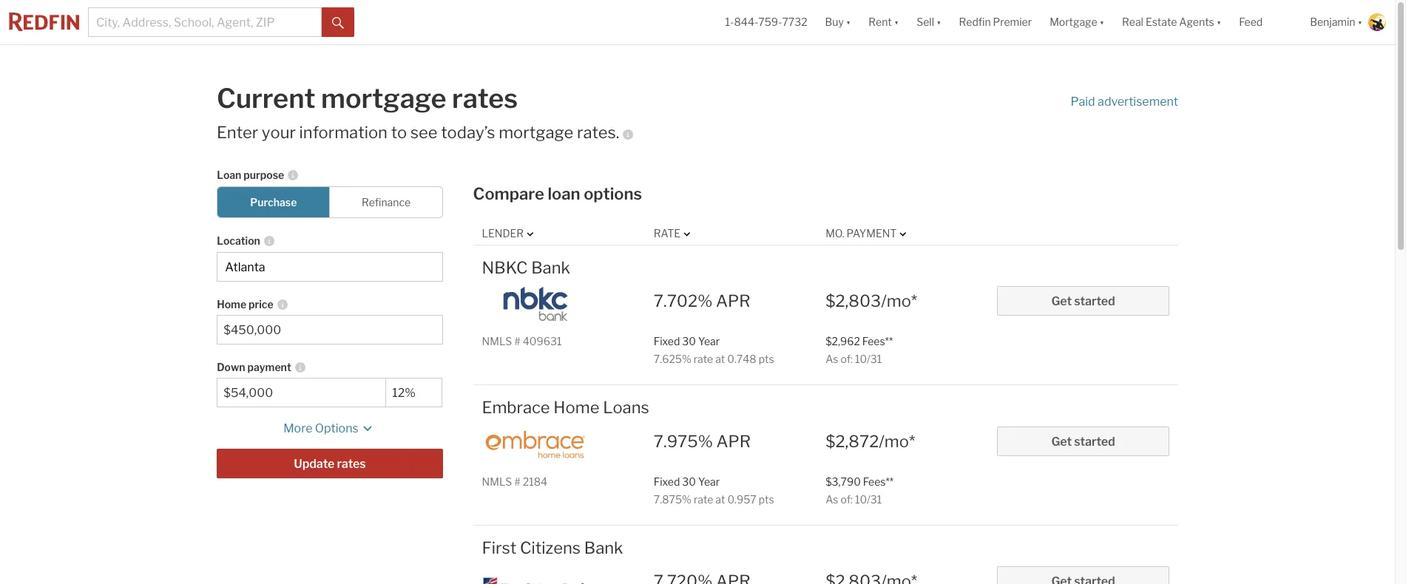 Task type: describe. For each thing, give the bounding box(es) containing it.
/mo* for $2,872
[[879, 432, 916, 451]]

% inside fixed 30 year 7.625 % rate at 0.748 pts
[[682, 353, 692, 366]]

home price
[[217, 298, 274, 311]]

year for 7.702
[[699, 335, 720, 348]]

information
[[299, 123, 388, 142]]

first citizens bank
[[482, 539, 623, 558]]

1 vertical spatial home
[[554, 398, 600, 418]]

Purchase radio
[[217, 187, 330, 218]]

10/31 for $2,803
[[855, 353, 882, 366]]

1-
[[726, 16, 734, 28]]

mortgage ▾
[[1050, 16, 1105, 28]]

sell ▾ button
[[908, 0, 951, 44]]

update rates
[[294, 458, 366, 472]]

current mortgage rates
[[217, 82, 518, 115]]

estate
[[1146, 16, 1178, 28]]

option group containing purchase
[[217, 187, 443, 218]]

30 for 7.975
[[683, 475, 696, 488]]

payment
[[847, 227, 897, 240]]

nmls for embrace home loans
[[482, 475, 512, 488]]

redfin premier
[[959, 16, 1032, 28]]

paid
[[1071, 94, 1096, 108]]

real estate agents ▾ link
[[1123, 0, 1222, 44]]

0.957
[[728, 493, 757, 506]]

% up the fixed 30 year 7.875 % rate at 0.957 pts
[[698, 432, 713, 451]]

citizens
[[520, 539, 581, 558]]

loan
[[217, 169, 242, 181]]

your
[[262, 123, 296, 142]]

/mo* for $2,803
[[882, 291, 918, 311]]

$2,803 /mo*
[[826, 291, 918, 311]]

redfin premier button
[[951, 0, 1041, 44]]

location
[[217, 235, 260, 247]]

State, City, County, ZIP search field
[[217, 253, 443, 282]]

payment
[[248, 361, 291, 374]]

down
[[217, 361, 245, 374]]

refinance
[[362, 196, 411, 209]]

fees** for $2,872
[[863, 475, 894, 488]]

get started for $2,803 /mo*
[[1052, 294, 1116, 308]]

today's
[[441, 123, 495, 142]]

agents
[[1180, 16, 1215, 28]]

fixed 30 year 7.875 % rate at 0.957 pts
[[654, 475, 775, 506]]

$2,962 fees** as of: 10/31
[[826, 335, 893, 366]]

rent ▾ button
[[869, 0, 899, 44]]

real estate agents ▾
[[1123, 16, 1222, 28]]

$2,872
[[826, 432, 879, 451]]

mo. payment
[[826, 227, 897, 240]]

7.702
[[654, 291, 698, 311]]

$2,872 /mo*
[[826, 432, 916, 451]]

lender
[[482, 227, 524, 240]]

rate
[[654, 227, 681, 240]]

$3,790
[[826, 475, 861, 488]]

to
[[391, 123, 407, 142]]

enter
[[217, 123, 258, 142]]

user photo image
[[1369, 13, 1387, 31]]

submit search image
[[332, 17, 344, 29]]

nmls # 2184
[[482, 475, 548, 488]]

% up fixed 30 year 7.625 % rate at 0.748 pts
[[698, 291, 713, 311]]

rate for 7.702
[[694, 353, 714, 366]]

as for $2,872
[[826, 493, 839, 506]]

purchase
[[250, 196, 297, 209]]

price
[[249, 298, 274, 311]]

844-
[[734, 16, 759, 28]]

sell ▾ button
[[917, 0, 942, 44]]

rate button
[[654, 227, 694, 241]]

of: for $2,872
[[841, 493, 853, 506]]

advertisement
[[1098, 94, 1179, 108]]

30 for 7.702
[[683, 335, 696, 348]]

fees** for $2,803
[[863, 335, 893, 348]]

loan purpose
[[217, 169, 284, 181]]

0 vertical spatial rates
[[452, 82, 518, 115]]

fixed for 7.975
[[654, 475, 680, 488]]

5 ▾ from the left
[[1217, 16, 1222, 28]]

mo. payment button
[[826, 227, 911, 241]]

$2,962
[[826, 335, 861, 348]]

get for $2,803 /mo*
[[1052, 294, 1072, 308]]

buy
[[826, 16, 844, 28]]

2184
[[523, 475, 548, 488]]

real estate agents ▾ button
[[1114, 0, 1231, 44]]

purpose
[[244, 169, 284, 181]]

mo.
[[826, 227, 845, 240]]

mortgage
[[1050, 16, 1098, 28]]

7.625
[[654, 353, 682, 366]]

year for 7.975
[[699, 475, 720, 488]]

of: for $2,803
[[841, 353, 853, 366]]

mortgage ▾ button
[[1041, 0, 1114, 44]]

0.748
[[728, 353, 757, 366]]

buy ▾ button
[[817, 0, 860, 44]]

sell
[[917, 16, 935, 28]]

Home price text field
[[224, 324, 436, 338]]

options
[[315, 422, 359, 436]]

as for $2,803
[[826, 353, 839, 366]]

▾ for mortgage ▾
[[1100, 16, 1105, 28]]

# for embrace
[[515, 475, 521, 488]]



Task type: locate. For each thing, give the bounding box(es) containing it.
rent ▾ button
[[860, 0, 908, 44]]

1 at from the top
[[716, 353, 725, 366]]

rate
[[694, 353, 714, 366], [694, 493, 714, 506]]

2 30 from the top
[[683, 475, 696, 488]]

30 down "7.975 % apr"
[[683, 475, 696, 488]]

pts right 0.957
[[759, 493, 775, 506]]

30 down '7.702 % apr'
[[683, 335, 696, 348]]

▾ for benjamin ▾
[[1358, 16, 1363, 28]]

1 vertical spatial at
[[716, 493, 726, 506]]

2 get from the top
[[1052, 435, 1072, 449]]

1 vertical spatial 10/31
[[855, 493, 882, 506]]

1 vertical spatial bank
[[584, 539, 623, 558]]

▾ right buy on the right top of page
[[846, 16, 851, 28]]

see
[[411, 123, 438, 142]]

1 horizontal spatial mortgage
[[499, 123, 574, 142]]

1 fixed from the top
[[654, 335, 680, 348]]

year down '7.702 % apr'
[[699, 335, 720, 348]]

409631
[[523, 335, 562, 348]]

0 vertical spatial as
[[826, 353, 839, 366]]

▾ right rent
[[895, 16, 899, 28]]

0 vertical spatial bank
[[532, 258, 571, 277]]

rates up "today's"
[[452, 82, 518, 115]]

0 vertical spatial of:
[[841, 353, 853, 366]]

pts inside the fixed 30 year 7.875 % rate at 0.957 pts
[[759, 493, 775, 506]]

nmls left 409631
[[482, 335, 512, 348]]

pts right the 0.748
[[759, 353, 775, 366]]

2 at from the top
[[716, 493, 726, 506]]

loan
[[548, 184, 581, 204]]

1 as from the top
[[826, 353, 839, 366]]

of: inside '$2,962 fees** as of: 10/31'
[[841, 353, 853, 366]]

rate for 7.975
[[694, 493, 714, 506]]

759-
[[759, 16, 783, 28]]

▾ for buy ▾
[[846, 16, 851, 28]]

0 vertical spatial nmls
[[482, 335, 512, 348]]

1 get started from the top
[[1052, 294, 1116, 308]]

3 ▾ from the left
[[937, 16, 942, 28]]

first
[[482, 539, 517, 558]]

of: down $3,790 on the bottom right of page
[[841, 493, 853, 506]]

1 apr from the top
[[716, 291, 751, 311]]

at inside the fixed 30 year 7.875 % rate at 0.957 pts
[[716, 493, 726, 506]]

sell ▾
[[917, 16, 942, 28]]

30
[[683, 335, 696, 348], [683, 475, 696, 488]]

7.975 % apr
[[654, 432, 751, 451]]

fixed up the 7.875
[[654, 475, 680, 488]]

paid advertisement
[[1071, 94, 1179, 108]]

1 vertical spatial as
[[826, 493, 839, 506]]

7.875
[[654, 493, 682, 506]]

nmls # 409631
[[482, 335, 562, 348]]

2 started from the top
[[1075, 435, 1116, 449]]

0 vertical spatial fees**
[[863, 335, 893, 348]]

0 vertical spatial year
[[699, 335, 720, 348]]

0 vertical spatial /mo*
[[882, 291, 918, 311]]

1-844-759-7732 link
[[726, 16, 808, 28]]

get started button
[[998, 286, 1170, 316], [998, 427, 1170, 456]]

▾ for sell ▾
[[937, 16, 942, 28]]

started for $2,872 /mo*
[[1075, 435, 1116, 449]]

1 horizontal spatial home
[[554, 398, 600, 418]]

2 ▾ from the left
[[895, 16, 899, 28]]

1 vertical spatial /mo*
[[879, 432, 916, 451]]

fixed up 7.625
[[654, 335, 680, 348]]

2 nmls from the top
[[482, 475, 512, 488]]

0 horizontal spatial down payment text field
[[224, 386, 380, 401]]

0 vertical spatial mortgage
[[321, 82, 447, 115]]

down payment text field down the 'down payment' element
[[392, 386, 436, 401]]

as down the $2,962
[[826, 353, 839, 366]]

2 rate from the top
[[694, 493, 714, 506]]

0 vertical spatial #
[[515, 335, 521, 348]]

7732
[[783, 16, 808, 28]]

benjamin
[[1311, 16, 1356, 28]]

fixed for 7.702
[[654, 335, 680, 348]]

10/31 for $2,872
[[855, 493, 882, 506]]

0 vertical spatial pts
[[759, 353, 775, 366]]

nmls left 2184
[[482, 475, 512, 488]]

1 vertical spatial mortgage
[[499, 123, 574, 142]]

2 fixed from the top
[[654, 475, 680, 488]]

0 vertical spatial fixed
[[654, 335, 680, 348]]

1 horizontal spatial bank
[[584, 539, 623, 558]]

pts for 7.975 % apr
[[759, 493, 775, 506]]

get started for $2,872 /mo*
[[1052, 435, 1116, 449]]

1 vertical spatial pts
[[759, 493, 775, 506]]

apr for 7.702 % apr
[[716, 291, 751, 311]]

rent ▾
[[869, 16, 899, 28]]

0 vertical spatial rate
[[694, 353, 714, 366]]

▾ right 'sell'
[[937, 16, 942, 28]]

1 10/31 from the top
[[855, 353, 882, 366]]

1 vertical spatial fees**
[[863, 475, 894, 488]]

get for $2,872 /mo*
[[1052, 435, 1072, 449]]

nmls for nbkc bank
[[482, 335, 512, 348]]

2 as from the top
[[826, 493, 839, 506]]

2 of: from the top
[[841, 493, 853, 506]]

0 vertical spatial get started
[[1052, 294, 1116, 308]]

fees** inside '$2,962 fees** as of: 10/31'
[[863, 335, 893, 348]]

6 ▾ from the left
[[1358, 16, 1363, 28]]

1 vertical spatial of:
[[841, 493, 853, 506]]

0 horizontal spatial mortgage
[[321, 82, 447, 115]]

2 get started button from the top
[[998, 427, 1170, 456]]

1 30 from the top
[[683, 335, 696, 348]]

1 pts from the top
[[759, 353, 775, 366]]

get started button for $2,803 /mo*
[[998, 286, 1170, 316]]

rent
[[869, 16, 892, 28]]

2 apr from the top
[[717, 432, 751, 451]]

1 vertical spatial nmls
[[482, 475, 512, 488]]

1 nmls from the top
[[482, 335, 512, 348]]

/mo* up $3,790 fees** as of: 10/31
[[879, 432, 916, 451]]

rates right update
[[337, 458, 366, 472]]

get started button for $2,872 /mo*
[[998, 427, 1170, 456]]

0 vertical spatial at
[[716, 353, 725, 366]]

rate right 7.625
[[694, 353, 714, 366]]

more
[[284, 422, 313, 436]]

mortgage up "to"
[[321, 82, 447, 115]]

1 vertical spatial 30
[[683, 475, 696, 488]]

2 pts from the top
[[759, 493, 775, 506]]

/mo*
[[882, 291, 918, 311], [879, 432, 916, 451]]

10/31 inside $3,790 fees** as of: 10/31
[[855, 493, 882, 506]]

of: inside $3,790 fees** as of: 10/31
[[841, 493, 853, 506]]

2 get started from the top
[[1052, 435, 1116, 449]]

buy ▾ button
[[826, 0, 851, 44]]

rates
[[452, 82, 518, 115], [337, 458, 366, 472]]

1 get from the top
[[1052, 294, 1072, 308]]

down payment element
[[386, 352, 435, 378]]

embrace home loans
[[482, 398, 650, 418]]

enter your information to see today's mortgage rates.
[[217, 123, 620, 142]]

Refinance radio
[[330, 187, 443, 218]]

4 ▾ from the left
[[1100, 16, 1105, 28]]

of: down the $2,962
[[841, 353, 853, 366]]

mortgage ▾ button
[[1050, 0, 1105, 44]]

2 down payment text field from the left
[[392, 386, 436, 401]]

option group
[[217, 187, 443, 218]]

redfin
[[959, 16, 991, 28]]

# for nbkc
[[515, 335, 521, 348]]

at inside fixed 30 year 7.625 % rate at 0.748 pts
[[716, 353, 725, 366]]

2 year from the top
[[699, 475, 720, 488]]

10/31
[[855, 353, 882, 366], [855, 493, 882, 506]]

apr
[[716, 291, 751, 311], [717, 432, 751, 451]]

1 down payment text field from the left
[[224, 386, 380, 401]]

%
[[698, 291, 713, 311], [682, 353, 692, 366], [698, 432, 713, 451], [682, 493, 692, 506]]

1 horizontal spatial rates
[[452, 82, 518, 115]]

1-844-759-7732
[[726, 16, 808, 28]]

Down payment text field
[[224, 386, 380, 401], [392, 386, 436, 401]]

fees** inside $3,790 fees** as of: 10/31
[[863, 475, 894, 488]]

at for 7.702
[[716, 353, 725, 366]]

feed button
[[1231, 0, 1302, 44]]

0 vertical spatial get
[[1052, 294, 1072, 308]]

paid advertisement button
[[1071, 94, 1179, 110]]

fees** right $3,790 on the bottom right of page
[[863, 475, 894, 488]]

1 vertical spatial rates
[[337, 458, 366, 472]]

% left the 0.748
[[682, 353, 692, 366]]

rate inside fixed 30 year 7.625 % rate at 0.748 pts
[[694, 353, 714, 366]]

0 vertical spatial started
[[1075, 294, 1116, 308]]

1 started from the top
[[1075, 294, 1116, 308]]

0 horizontal spatial bank
[[532, 258, 571, 277]]

apr up the fixed 30 year 7.875 % rate at 0.957 pts
[[717, 432, 751, 451]]

nbkc
[[482, 258, 528, 277]]

of:
[[841, 353, 853, 366], [841, 493, 853, 506]]

1 vertical spatial fixed
[[654, 475, 680, 488]]

lender button
[[482, 227, 537, 241]]

rates.
[[577, 123, 620, 142]]

bank right nbkc
[[532, 258, 571, 277]]

1 # from the top
[[515, 335, 521, 348]]

▾ for rent ▾
[[895, 16, 899, 28]]

1 vertical spatial #
[[515, 475, 521, 488]]

get
[[1052, 294, 1072, 308], [1052, 435, 1072, 449]]

compare loan options
[[473, 184, 642, 204]]

1 vertical spatial get started
[[1052, 435, 1116, 449]]

1 rate from the top
[[694, 353, 714, 366]]

pts for 7.702 % apr
[[759, 353, 775, 366]]

buy ▾
[[826, 16, 851, 28]]

as inside $3,790 fees** as of: 10/31
[[826, 493, 839, 506]]

current
[[217, 82, 316, 115]]

30 inside fixed 30 year 7.625 % rate at 0.748 pts
[[683, 335, 696, 348]]

1 vertical spatial started
[[1075, 435, 1116, 449]]

7.702 % apr
[[654, 291, 751, 311]]

2 10/31 from the top
[[855, 493, 882, 506]]

as inside '$2,962 fees** as of: 10/31'
[[826, 353, 839, 366]]

1 ▾ from the left
[[846, 16, 851, 28]]

/mo* up '$2,962 fees** as of: 10/31' on the right bottom of page
[[882, 291, 918, 311]]

update rates button
[[217, 449, 443, 479]]

fixed 30 year 7.625 % rate at 0.748 pts
[[654, 335, 775, 366]]

year inside fixed 30 year 7.625 % rate at 0.748 pts
[[699, 335, 720, 348]]

year inside the fixed 30 year 7.875 % rate at 0.957 pts
[[699, 475, 720, 488]]

get started
[[1052, 294, 1116, 308], [1052, 435, 1116, 449]]

1 vertical spatial year
[[699, 475, 720, 488]]

0 vertical spatial 10/31
[[855, 353, 882, 366]]

1 vertical spatial apr
[[717, 432, 751, 451]]

▾ right mortgage
[[1100, 16, 1105, 28]]

nbkc bank
[[482, 258, 571, 277]]

% inside the fixed 30 year 7.875 % rate at 0.957 pts
[[682, 493, 692, 506]]

$3,790 fees** as of: 10/31
[[826, 475, 894, 506]]

apr up fixed 30 year 7.625 % rate at 0.748 pts
[[716, 291, 751, 311]]

10/31 down the $2,962
[[855, 353, 882, 366]]

pts inside fixed 30 year 7.625 % rate at 0.748 pts
[[759, 353, 775, 366]]

mortgage left rates.
[[499, 123, 574, 142]]

2 # from the top
[[515, 475, 521, 488]]

0 vertical spatial get started button
[[998, 286, 1170, 316]]

fees** right the $2,962
[[863, 335, 893, 348]]

rate inside the fixed 30 year 7.875 % rate at 0.957 pts
[[694, 493, 714, 506]]

nmls
[[482, 335, 512, 348], [482, 475, 512, 488]]

▾ left user photo
[[1358, 16, 1363, 28]]

0 vertical spatial apr
[[716, 291, 751, 311]]

fixed inside fixed 30 year 7.625 % rate at 0.748 pts
[[654, 335, 680, 348]]

30 inside the fixed 30 year 7.875 % rate at 0.957 pts
[[683, 475, 696, 488]]

at left the 0.748
[[716, 353, 725, 366]]

rate right the 7.875
[[694, 493, 714, 506]]

down payment
[[217, 361, 291, 374]]

more options
[[284, 422, 359, 436]]

City, Address, School, Agent, ZIP search field
[[88, 7, 322, 37]]

as down $3,790 on the bottom right of page
[[826, 493, 839, 506]]

0 vertical spatial home
[[217, 298, 246, 311]]

mortgage
[[321, 82, 447, 115], [499, 123, 574, 142]]

1 get started button from the top
[[998, 286, 1170, 316]]

down payment text field up more
[[224, 386, 380, 401]]

$2,803
[[826, 291, 882, 311]]

▾ right agents
[[1217, 16, 1222, 28]]

home left the price
[[217, 298, 246, 311]]

apr for 7.975 % apr
[[717, 432, 751, 451]]

0 horizontal spatial rates
[[337, 458, 366, 472]]

0 horizontal spatial home
[[217, 298, 246, 311]]

1 vertical spatial get started button
[[998, 427, 1170, 456]]

home left loans
[[554, 398, 600, 418]]

at for 7.975
[[716, 493, 726, 506]]

options
[[584, 184, 642, 204]]

embrace
[[482, 398, 550, 418]]

1 vertical spatial rate
[[694, 493, 714, 506]]

compare
[[473, 184, 545, 204]]

fixed inside the fixed 30 year 7.875 % rate at 0.957 pts
[[654, 475, 680, 488]]

as
[[826, 353, 839, 366], [826, 493, 839, 506]]

home
[[217, 298, 246, 311], [554, 398, 600, 418]]

10/31 inside '$2,962 fees** as of: 10/31'
[[855, 353, 882, 366]]

1 year from the top
[[699, 335, 720, 348]]

# left 2184
[[515, 475, 521, 488]]

benjamin ▾
[[1311, 16, 1363, 28]]

premier
[[994, 16, 1032, 28]]

fixed
[[654, 335, 680, 348], [654, 475, 680, 488]]

1 of: from the top
[[841, 353, 853, 366]]

at left 0.957
[[716, 493, 726, 506]]

10/31 down $3,790 on the bottom right of page
[[855, 493, 882, 506]]

1 vertical spatial get
[[1052, 435, 1072, 449]]

#
[[515, 335, 521, 348], [515, 475, 521, 488]]

% left 0.957
[[682, 493, 692, 506]]

1 horizontal spatial down payment text field
[[392, 386, 436, 401]]

7.975
[[654, 432, 698, 451]]

0 vertical spatial 30
[[683, 335, 696, 348]]

bank right citizens
[[584, 539, 623, 558]]

rates inside button
[[337, 458, 366, 472]]

# left 409631
[[515, 335, 521, 348]]

started for $2,803 /mo*
[[1075, 294, 1116, 308]]

feed
[[1240, 16, 1263, 28]]

loans
[[603, 398, 650, 418]]

year down "7.975 % apr"
[[699, 475, 720, 488]]



Task type: vqa. For each thing, say whether or not it's contained in the screenshot.
Photo of 23 Devine Dr, Mahwah, NJ 07430
no



